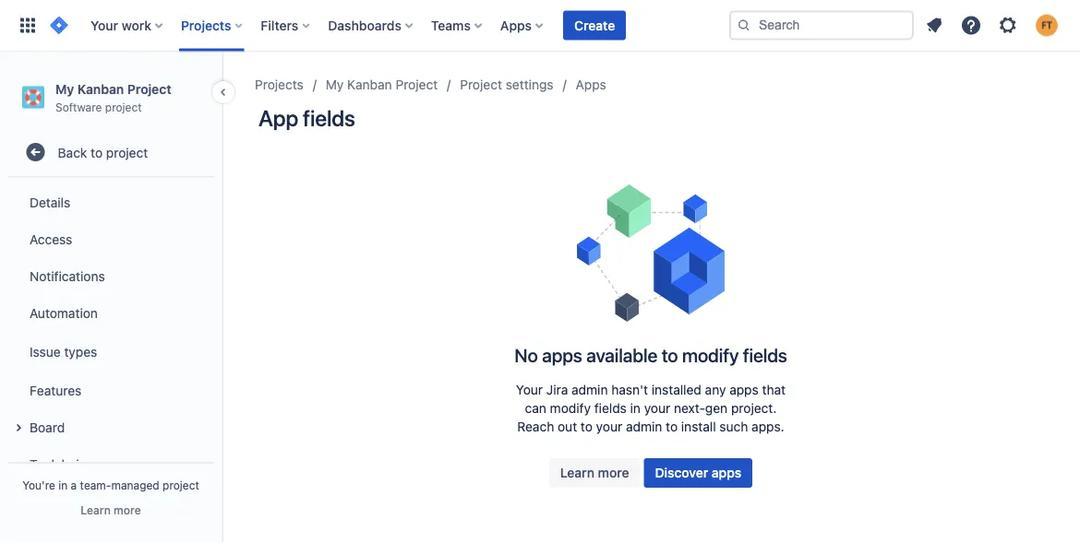 Task type: describe. For each thing, give the bounding box(es) containing it.
toolchain link
[[7, 446, 214, 483]]

discover apps
[[655, 466, 742, 481]]

work
[[122, 18, 151, 33]]

1 vertical spatial learn more
[[81, 504, 141, 517]]

automation link
[[7, 295, 214, 332]]

create button
[[563, 11, 626, 40]]

discover
[[655, 466, 709, 481]]

you're in a team-managed project
[[22, 479, 199, 492]]

no
[[515, 344, 538, 366]]

kanban for my kanban project
[[347, 77, 392, 92]]

toolchain
[[30, 457, 86, 472]]

team-
[[80, 479, 111, 492]]

app fields
[[259, 105, 355, 131]]

your jira admin hasn't installed any apps that can modify fields in your next-gen project. reach out to your admin to install such apps.
[[516, 383, 786, 435]]

filters
[[261, 18, 299, 33]]

1 vertical spatial fields
[[743, 344, 788, 366]]

my kanban project link
[[326, 74, 438, 96]]

that
[[762, 383, 786, 398]]

settings image
[[997, 14, 1020, 36]]

apps link
[[576, 74, 607, 96]]

types
[[64, 344, 97, 360]]

fields inside your jira admin hasn't installed any apps that can modify fields in your next-gen project. reach out to your admin to install such apps.
[[595, 401, 627, 417]]

features
[[30, 383, 81, 398]]

apps button
[[495, 11, 550, 40]]

projects for 'projects' dropdown button
[[181, 18, 231, 33]]

reach
[[517, 420, 554, 435]]

primary element
[[11, 0, 730, 51]]

your work button
[[85, 11, 170, 40]]

notifications
[[30, 269, 105, 284]]

in inside your jira admin hasn't installed any apps that can modify fields in your next-gen project. reach out to your admin to install such apps.
[[630, 401, 641, 417]]

available
[[587, 344, 658, 366]]

dashboards button
[[323, 11, 420, 40]]

hasn't
[[612, 383, 648, 398]]

apps for discover
[[712, 466, 742, 481]]

discover apps link
[[644, 459, 753, 489]]

group containing details
[[7, 178, 214, 544]]

my kanban project
[[326, 77, 438, 92]]

1 vertical spatial learn more button
[[81, 503, 141, 518]]

my for my kanban project
[[326, 77, 344, 92]]

my kanban project software project
[[55, 81, 171, 113]]

filters button
[[255, 11, 317, 40]]

0 vertical spatial more
[[598, 466, 629, 481]]

apps for no
[[542, 344, 582, 366]]

features link
[[7, 372, 214, 409]]

board
[[30, 420, 65, 435]]

app
[[259, 105, 298, 131]]

to inside back to project link
[[91, 145, 103, 160]]

0 horizontal spatial your
[[596, 420, 623, 435]]

notifications link
[[7, 258, 214, 295]]

your profile and settings image
[[1036, 14, 1058, 36]]

1 horizontal spatial learn more
[[560, 466, 629, 481]]

1 vertical spatial in
[[58, 479, 68, 492]]

my for my kanban project software project
[[55, 81, 74, 97]]

details
[[30, 195, 70, 210]]

project.
[[731, 401, 777, 417]]

project inside back to project link
[[106, 145, 148, 160]]

projects link
[[255, 74, 304, 96]]



Task type: locate. For each thing, give the bounding box(es) containing it.
1 horizontal spatial project
[[396, 77, 438, 92]]

project right software
[[105, 100, 142, 113]]

learn down out
[[560, 466, 595, 481]]

fields up the that
[[743, 344, 788, 366]]

your left work
[[91, 18, 118, 33]]

1 horizontal spatial your
[[516, 383, 543, 398]]

access
[[30, 232, 72, 247]]

projects up app
[[255, 77, 304, 92]]

kanban up software
[[77, 81, 124, 97]]

1 horizontal spatial my
[[326, 77, 344, 92]]

details link
[[7, 184, 214, 221]]

your
[[91, 18, 118, 33], [516, 383, 543, 398]]

no apps available to modify fields
[[515, 344, 788, 366]]

1 horizontal spatial admin
[[626, 420, 662, 435]]

board button
[[7, 409, 214, 446]]

any
[[705, 383, 726, 398]]

jira
[[547, 383, 568, 398]]

learn more down out
[[560, 466, 629, 481]]

my inside my kanban project software project
[[55, 81, 74, 97]]

0 vertical spatial apps
[[500, 18, 532, 33]]

0 horizontal spatial admin
[[572, 383, 608, 398]]

my
[[326, 77, 344, 92], [55, 81, 74, 97]]

back to project
[[58, 145, 148, 160]]

0 vertical spatial learn
[[560, 466, 595, 481]]

your right out
[[596, 420, 623, 435]]

1 horizontal spatial your
[[644, 401, 671, 417]]

1 vertical spatial more
[[114, 504, 141, 517]]

2 vertical spatial fields
[[595, 401, 627, 417]]

learn more button
[[549, 459, 640, 489], [81, 503, 141, 518]]

apps.
[[752, 420, 785, 435]]

1 horizontal spatial learn more button
[[549, 459, 640, 489]]

issue
[[30, 344, 61, 360]]

0 vertical spatial learn more button
[[549, 459, 640, 489]]

2 horizontal spatial project
[[460, 77, 502, 92]]

gen
[[705, 401, 728, 417]]

0 horizontal spatial apps
[[500, 18, 532, 33]]

projects inside dropdown button
[[181, 18, 231, 33]]

more left discover at the bottom right of the page
[[598, 466, 629, 481]]

1 vertical spatial apps
[[730, 383, 759, 398]]

0 horizontal spatial learn
[[81, 504, 111, 517]]

1 horizontal spatial more
[[598, 466, 629, 481]]

0 vertical spatial your
[[644, 401, 671, 417]]

1 horizontal spatial fields
[[595, 401, 627, 417]]

apps
[[542, 344, 582, 366], [730, 383, 759, 398], [712, 466, 742, 481]]

project for my kanban project
[[396, 77, 438, 92]]

2 horizontal spatial fields
[[743, 344, 788, 366]]

project down "teams"
[[396, 77, 438, 92]]

0 horizontal spatial kanban
[[77, 81, 124, 97]]

apps up project.
[[730, 383, 759, 398]]

apps for apps popup button
[[500, 18, 532, 33]]

project inside my kanban project software project
[[127, 81, 171, 97]]

in
[[630, 401, 641, 417], [58, 479, 68, 492]]

your inside your jira admin hasn't installed any apps that can modify fields in your next-gen project. reach out to your admin to install such apps.
[[516, 383, 543, 398]]

installed
[[652, 383, 702, 398]]

project up details link
[[106, 145, 148, 160]]

0 horizontal spatial learn more
[[81, 504, 141, 517]]

create
[[574, 18, 615, 33]]

more
[[598, 466, 629, 481], [114, 504, 141, 517]]

project down work
[[127, 81, 171, 97]]

0 horizontal spatial in
[[58, 479, 68, 492]]

help image
[[960, 14, 983, 36]]

1 vertical spatial learn
[[81, 504, 111, 517]]

group
[[7, 178, 214, 544]]

modify
[[682, 344, 739, 366], [550, 401, 591, 417]]

jira software image
[[48, 14, 70, 36], [48, 14, 70, 36]]

projects
[[181, 18, 231, 33], [255, 77, 304, 92]]

project left settings
[[460, 77, 502, 92]]

access link
[[7, 221, 214, 258]]

to right out
[[581, 420, 593, 435]]

Search field
[[730, 11, 914, 40]]

kanban
[[347, 77, 392, 92], [77, 81, 124, 97]]

2 vertical spatial project
[[163, 479, 199, 492]]

0 horizontal spatial more
[[114, 504, 141, 517]]

project inside my kanban project software project
[[105, 100, 142, 113]]

0 vertical spatial learn more
[[560, 466, 629, 481]]

back to project link
[[7, 134, 214, 171]]

learn down team-
[[81, 504, 111, 517]]

issue types
[[30, 344, 97, 360]]

out
[[558, 420, 577, 435]]

install
[[681, 420, 716, 435]]

0 horizontal spatial fields
[[303, 105, 355, 131]]

apps inside popup button
[[500, 18, 532, 33]]

1 vertical spatial projects
[[255, 77, 304, 92]]

1 vertical spatial your
[[516, 383, 543, 398]]

project right managed
[[163, 479, 199, 492]]

banner
[[0, 0, 1081, 52]]

0 vertical spatial your
[[91, 18, 118, 33]]

kanban for my kanban project software project
[[77, 81, 124, 97]]

teams
[[431, 18, 471, 33]]

modify up out
[[550, 401, 591, 417]]

1 horizontal spatial in
[[630, 401, 641, 417]]

to right back
[[91, 145, 103, 160]]

your
[[644, 401, 671, 417], [596, 420, 623, 435]]

my up app fields
[[326, 77, 344, 92]]

projects for projects link
[[255, 77, 304, 92]]

0 horizontal spatial your
[[91, 18, 118, 33]]

project for my kanban project software project
[[127, 81, 171, 97]]

fields right app
[[303, 105, 355, 131]]

apps for the apps link
[[576, 77, 607, 92]]

0 vertical spatial modify
[[682, 344, 739, 366]]

projects button
[[175, 11, 250, 40]]

modify up any
[[682, 344, 739, 366]]

apps inside your jira admin hasn't installed any apps that can modify fields in your next-gen project. reach out to your admin to install such apps.
[[730, 383, 759, 398]]

0 horizontal spatial modify
[[550, 401, 591, 417]]

0 horizontal spatial project
[[127, 81, 171, 97]]

apps right discover at the bottom right of the page
[[712, 466, 742, 481]]

2 vertical spatial apps
[[712, 466, 742, 481]]

search image
[[737, 18, 752, 33]]

1 vertical spatial project
[[106, 145, 148, 160]]

teams button
[[426, 11, 489, 40]]

admin right jira
[[572, 383, 608, 398]]

back
[[58, 145, 87, 160]]

such
[[720, 420, 748, 435]]

0 vertical spatial projects
[[181, 18, 231, 33]]

1 vertical spatial apps
[[576, 77, 607, 92]]

in down hasn't at the right bottom of the page
[[630, 401, 641, 417]]

apps down create button
[[576, 77, 607, 92]]

next-
[[674, 401, 705, 417]]

dashboards
[[328, 18, 402, 33]]

learn more down the you're in a team-managed project
[[81, 504, 141, 517]]

notifications image
[[924, 14, 946, 36]]

0 vertical spatial fields
[[303, 105, 355, 131]]

your work
[[91, 18, 151, 33]]

modify inside your jira admin hasn't installed any apps that can modify fields in your next-gen project. reach out to your admin to install such apps.
[[550, 401, 591, 417]]

fields down hasn't at the right bottom of the page
[[595, 401, 627, 417]]

to
[[91, 145, 103, 160], [662, 344, 678, 366], [581, 420, 593, 435], [666, 420, 678, 435]]

admin
[[572, 383, 608, 398], [626, 420, 662, 435]]

0 horizontal spatial projects
[[181, 18, 231, 33]]

automation
[[30, 305, 98, 321]]

more down managed
[[114, 504, 141, 517]]

0 horizontal spatial my
[[55, 81, 74, 97]]

0 vertical spatial project
[[105, 100, 142, 113]]

1 vertical spatial admin
[[626, 420, 662, 435]]

managed
[[111, 479, 159, 492]]

0 vertical spatial admin
[[572, 383, 608, 398]]

settings
[[506, 77, 554, 92]]

in left a
[[58, 479, 68, 492]]

1 horizontal spatial modify
[[682, 344, 739, 366]]

your down the 'installed'
[[644, 401, 671, 417]]

learn more button down the you're in a team-managed project
[[81, 503, 141, 518]]

1 vertical spatial your
[[596, 420, 623, 435]]

1 horizontal spatial apps
[[576, 77, 607, 92]]

project
[[396, 77, 438, 92], [460, 77, 502, 92], [127, 81, 171, 97]]

project settings
[[460, 77, 554, 92]]

appswitcher icon image
[[17, 14, 39, 36]]

apps
[[500, 18, 532, 33], [576, 77, 607, 92]]

your for your jira admin hasn't installed any apps that can modify fields in your next-gen project. reach out to your admin to install such apps.
[[516, 383, 543, 398]]

learn
[[560, 466, 595, 481], [81, 504, 111, 517]]

a
[[71, 479, 77, 492]]

to down next-
[[666, 420, 678, 435]]

issue types link
[[7, 332, 214, 372]]

apps right teams popup button
[[500, 18, 532, 33]]

1 horizontal spatial projects
[[255, 77, 304, 92]]

0 vertical spatial apps
[[542, 344, 582, 366]]

apps up jira
[[542, 344, 582, 366]]

expand image
[[7, 418, 30, 440]]

your inside "your work" 'dropdown button'
[[91, 18, 118, 33]]

projects right work
[[181, 18, 231, 33]]

admin down hasn't at the right bottom of the page
[[626, 420, 662, 435]]

to up the 'installed'
[[662, 344, 678, 366]]

banner containing your work
[[0, 0, 1081, 52]]

learn more
[[560, 466, 629, 481], [81, 504, 141, 517]]

1 horizontal spatial kanban
[[347, 77, 392, 92]]

software
[[55, 100, 102, 113]]

project settings link
[[460, 74, 554, 96]]

my up software
[[55, 81, 74, 97]]

0 vertical spatial in
[[630, 401, 641, 417]]

your for your work
[[91, 18, 118, 33]]

your up can
[[516, 383, 543, 398]]

learn more button down out
[[549, 459, 640, 489]]

can
[[525, 401, 547, 417]]

you're
[[22, 479, 55, 492]]

kanban down primary "element"
[[347, 77, 392, 92]]

fields
[[303, 105, 355, 131], [743, 344, 788, 366], [595, 401, 627, 417]]

0 horizontal spatial learn more button
[[81, 503, 141, 518]]

1 vertical spatial modify
[[550, 401, 591, 417]]

1 horizontal spatial learn
[[560, 466, 595, 481]]

project
[[105, 100, 142, 113], [106, 145, 148, 160], [163, 479, 199, 492]]

kanban inside my kanban project software project
[[77, 81, 124, 97]]



Task type: vqa. For each thing, say whether or not it's contained in the screenshot.
the leftmost frontend
no



